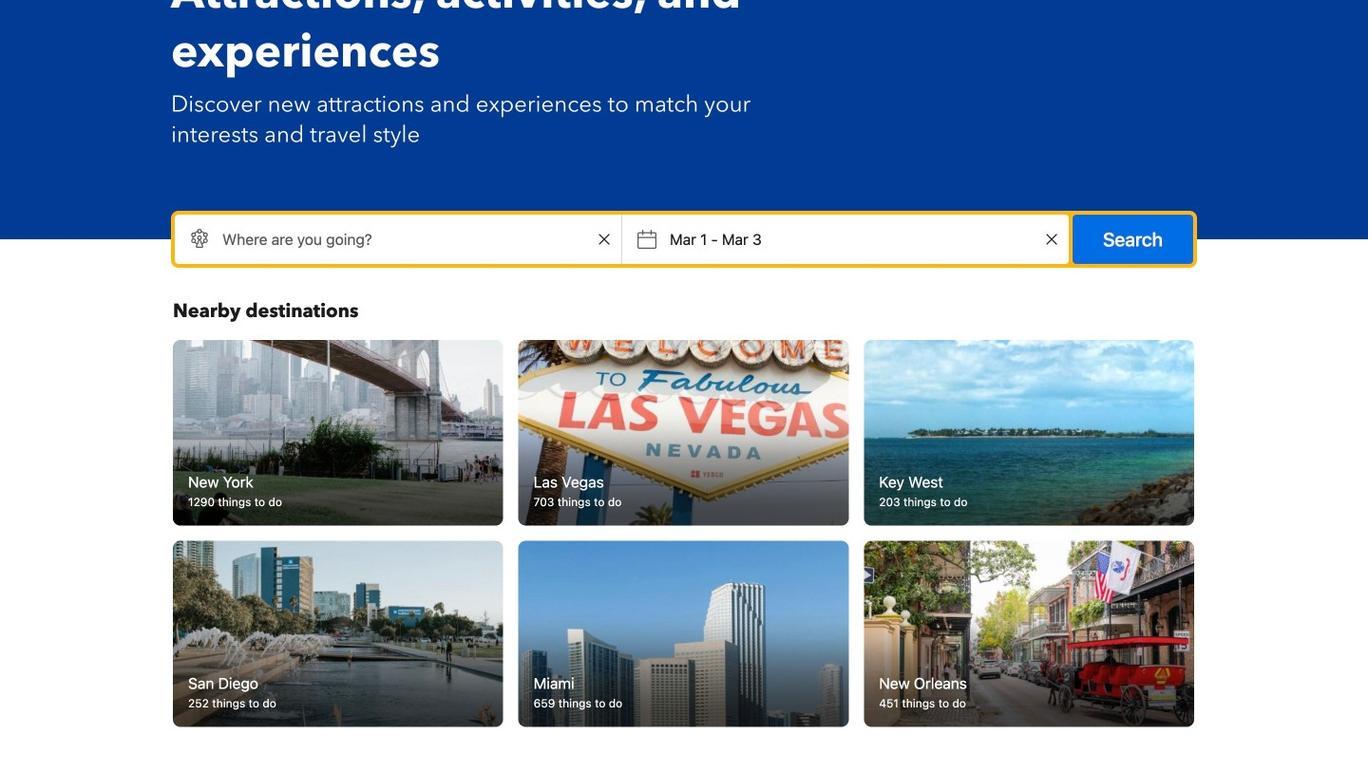 Task type: locate. For each thing, give the bounding box(es) containing it.
miami image
[[519, 541, 849, 727]]

new york image
[[173, 340, 503, 526]]

Where are you going? search field
[[175, 215, 622, 264]]

key west image
[[856, 336, 1203, 531]]



Task type: describe. For each thing, give the bounding box(es) containing it.
las vegas image
[[519, 340, 849, 526]]

san diego image
[[173, 541, 503, 727]]

new orleans image
[[864, 541, 1195, 727]]



Task type: vqa. For each thing, say whether or not it's contained in the screenshot.
Miami IMAGE at the bottom
yes



